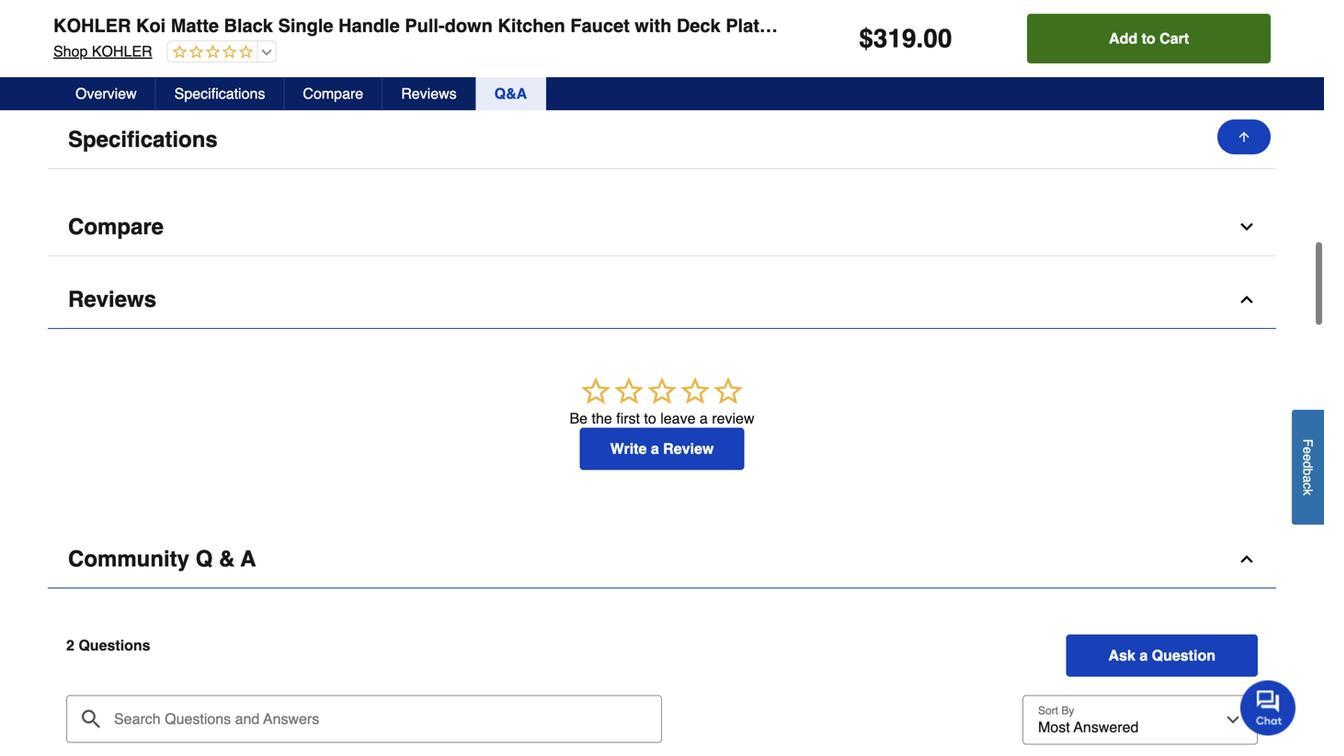 Task type: vqa. For each thing, say whether or not it's contained in the screenshot.
Community Q & A at the bottom of the page
yes



Task type: describe. For each thing, give the bounding box(es) containing it.
q&a button
[[476, 77, 547, 110]]

dispenser
[[863, 15, 952, 36]]

cart
[[1160, 30, 1189, 47]]

f e e d b a c k button
[[1292, 410, 1324, 525]]

ca residents:
[[68, 59, 150, 73]]

kohler koi matte black single handle pull-down kitchen faucet with deck plate and soap dispenser included
[[53, 15, 1033, 36]]

community q & a button
[[48, 531, 1277, 589]]

1 vertical spatial compare button
[[48, 199, 1277, 257]]

down
[[445, 15, 493, 36]]

lines,
[[313, 20, 343, 35]]

kitchen
[[498, 15, 565, 36]]

warning image
[[168, 61, 181, 75]]

f e e d b a c k
[[1301, 439, 1316, 496]]

0 vertical spatial reviews
[[401, 85, 457, 102]]

0 vertical spatial zero stars image
[[168, 44, 253, 61]]

65
[[219, 62, 233, 76]]

warning(s)
[[237, 62, 303, 76]]

a right write
[[651, 440, 659, 457]]

a up the 'k'
[[1301, 476, 1316, 483]]

write
[[610, 440, 647, 457]]

.
[[917, 24, 924, 53]]

community
[[68, 547, 189, 572]]

plate
[[726, 15, 770, 36]]

assembled
[[163, 20, 226, 35]]

write a review
[[610, 440, 714, 457]]

first
[[616, 410, 640, 427]]

link icon image
[[306, 62, 319, 75]]

residents:
[[89, 59, 150, 73]]

chevron up image
[[1238, 291, 1256, 309]]

soap
[[813, 15, 858, 36]]

overview
[[75, 85, 137, 102]]

koi
[[136, 15, 166, 36]]

handle
[[339, 15, 400, 36]]

chevron down image
[[1238, 131, 1256, 149]]

questions
[[78, 637, 150, 654]]

dispenser,
[[412, 20, 471, 35]]

1 horizontal spatial and
[[775, 15, 808, 36]]

1 horizontal spatial zero stars image
[[579, 375, 746, 410]]

be the first to leave a review
[[570, 410, 755, 427]]

&
[[219, 547, 235, 572]]

add to cart button
[[1028, 14, 1271, 63]]

arrow up image
[[1237, 130, 1252, 144]]

0 vertical spatial reviews button
[[383, 77, 476, 110]]

faucet
[[571, 15, 630, 36]]

prop 65 warning(s) link
[[168, 60, 319, 78]]

0 horizontal spatial and
[[474, 20, 496, 35]]

ca
[[68, 59, 86, 73]]

c
[[1301, 483, 1316, 489]]

ask a question button
[[1066, 635, 1258, 677]]

b
[[1301, 469, 1316, 476]]

pull-
[[405, 15, 445, 36]]



Task type: locate. For each thing, give the bounding box(es) containing it.
1 vertical spatial compare
[[68, 214, 164, 240]]

0 vertical spatial specifications
[[174, 85, 265, 102]]

community q & a
[[68, 547, 256, 572]]

compare
[[303, 85, 363, 102], [68, 214, 164, 240]]

matte
[[171, 15, 219, 36]]

2 e from the top
[[1301, 454, 1316, 461]]

kohler
[[53, 15, 131, 36], [92, 43, 152, 60]]

specifications down 65
[[174, 85, 265, 102]]

2 questions ask a question
[[66, 637, 1216, 664]]

faucet,
[[230, 20, 268, 35]]

0 vertical spatial compare
[[303, 85, 363, 102]]

to inside button
[[1142, 30, 1156, 47]]

$
[[859, 24, 874, 53]]

specifications
[[174, 85, 265, 102], [68, 127, 218, 152]]

specifications button
[[156, 77, 285, 110], [48, 111, 1277, 169]]

319
[[874, 24, 917, 53]]

1 horizontal spatial to
[[1142, 30, 1156, 47]]

1 vertical spatial reviews button
[[48, 271, 1277, 329]]

box includes: assembled faucet, supply lines, soap/lotion dispenser, and escutcheon plate
[[83, 20, 597, 35]]

prop 65 warning(s)
[[186, 62, 303, 76]]

1 vertical spatial to
[[644, 410, 657, 427]]

1 vertical spatial reviews
[[68, 287, 156, 312]]

zero stars image up be the first to leave a review
[[579, 375, 746, 410]]

reviews button
[[383, 77, 476, 110], [48, 271, 1277, 329]]

1 horizontal spatial compare
[[303, 85, 363, 102]]

e up b
[[1301, 454, 1316, 461]]

soap/lotion
[[346, 20, 408, 35]]

ask
[[1109, 647, 1136, 664]]

a inside 2 questions ask a question
[[1140, 647, 1148, 664]]

with
[[635, 15, 672, 36]]

$ 319 . 00
[[859, 24, 952, 53]]

zero stars image up prop
[[168, 44, 253, 61]]

add to cart
[[1109, 30, 1189, 47]]

included
[[957, 15, 1033, 36]]

shop
[[53, 43, 88, 60]]

a
[[700, 410, 708, 427], [651, 440, 659, 457], [1301, 476, 1316, 483], [1140, 647, 1148, 664]]

q
[[196, 547, 213, 572]]

chevron down image
[[1238, 218, 1256, 236]]

d
[[1301, 461, 1316, 469]]

and right dispenser,
[[474, 20, 496, 35]]

e up d at the right bottom
[[1301, 447, 1316, 454]]

specifications down overview button
[[68, 127, 218, 152]]

a
[[241, 547, 256, 572]]

a right ask
[[1140, 647, 1148, 664]]

add
[[1109, 30, 1138, 47]]

question
[[1152, 647, 1216, 664]]

chat invite button image
[[1241, 680, 1297, 736]]

2
[[66, 637, 74, 654]]

to
[[1142, 30, 1156, 47], [644, 410, 657, 427]]

write a review button
[[580, 428, 744, 470]]

compare button
[[285, 77, 383, 110], [48, 199, 1277, 257]]

reviews
[[401, 85, 457, 102], [68, 287, 156, 312]]

1 e from the top
[[1301, 447, 1316, 454]]

e
[[1301, 447, 1316, 454], [1301, 454, 1316, 461]]

the
[[592, 410, 612, 427]]

and
[[775, 15, 808, 36], [474, 20, 496, 35]]

leave
[[661, 410, 696, 427]]

review
[[712, 410, 755, 427]]

0 vertical spatial compare button
[[285, 77, 383, 110]]

supply
[[272, 20, 309, 35]]

1 horizontal spatial reviews
[[401, 85, 457, 102]]

prop
[[186, 62, 215, 76]]

review
[[663, 440, 714, 457]]

1 vertical spatial zero stars image
[[579, 375, 746, 410]]

f
[[1301, 439, 1316, 447]]

to right add
[[1142, 30, 1156, 47]]

k
[[1301, 489, 1316, 496]]

a right leave
[[700, 410, 708, 427]]

single
[[278, 15, 333, 36]]

chevron up image
[[1238, 550, 1256, 569]]

to right "first"
[[644, 410, 657, 427]]

0 horizontal spatial reviews
[[68, 287, 156, 312]]

0 horizontal spatial to
[[644, 410, 657, 427]]

0 horizontal spatial compare
[[68, 214, 164, 240]]

includes:
[[109, 20, 159, 35]]

0 vertical spatial kohler
[[53, 15, 131, 36]]

box
[[83, 20, 105, 35]]

kohler up shop kohler
[[53, 15, 131, 36]]

escutcheon
[[499, 20, 565, 35]]

Search Questions and Answers text field
[[66, 696, 662, 744]]

shop kohler
[[53, 43, 152, 60]]

zero stars image
[[168, 44, 253, 61], [579, 375, 746, 410]]

1 vertical spatial specifications
[[68, 127, 218, 152]]

black
[[224, 15, 273, 36]]

1 vertical spatial kohler
[[92, 43, 152, 60]]

00
[[924, 24, 952, 53]]

and right plate
[[775, 15, 808, 36]]

0 vertical spatial to
[[1142, 30, 1156, 47]]

deck
[[677, 15, 721, 36]]

overview button
[[57, 77, 156, 110]]

be
[[570, 410, 588, 427]]

kohler down includes:
[[92, 43, 152, 60]]

0 horizontal spatial zero stars image
[[168, 44, 253, 61]]

q&a
[[495, 85, 527, 102]]

plate
[[569, 20, 597, 35]]



